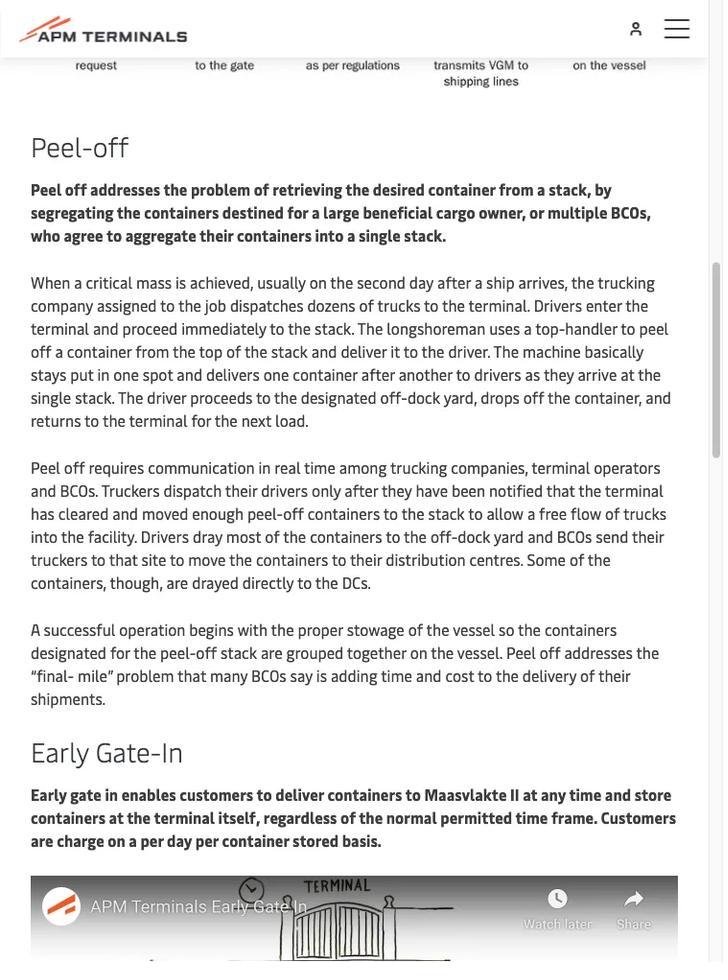 Task type: describe. For each thing, give the bounding box(es) containing it.
into inside peel off requires communication in real time among trucking companies, terminal operators and bcos. truckers dispatch their drivers only after they have been notified that the terminal has cleared and moved enough peel-off containers to the stack to allow a free flow of trucks into the facility. drivers dray most of the containers to the off-dock yard and bcos send their truckers to that site to move the containers to their distribution centres. some of the containers, though, are drayed directly to the dcs.
[[31, 527, 58, 547]]

drivers inside peel off requires communication in real time among trucking companies, terminal operators and bcos. truckers dispatch their drivers only after they have been notified that the terminal has cleared and moved enough peel-off containers to the stack to allow a free flow of trucks into the facility. drivers dray most of the containers to the off-dock yard and bcos send their truckers to that site to move the containers to their distribution centres. some of the containers, though, are drayed directly to the dcs.
[[141, 527, 189, 547]]

time up frame.
[[569, 785, 602, 805]]

flow
[[571, 504, 602, 524]]

designated inside a successful operation begins with the proper stowage of the vessel so the containers designated for the peel-off stack are grouped together on the vessel. peel off addresses the "final- mile" problem that many bcos say is adding time and cost to the delivery of their shipments.
[[31, 643, 106, 663]]

enter
[[586, 295, 622, 316]]

proceed
[[122, 318, 178, 339]]

drivers inside when a critical mass is achieved, usually on the second day after a ship arrives, the trucking company assigned to the job dispatches dozens of trucks to the terminal. drivers enter the terminal and proceed immediately to the stack. the longshoreman uses a top-handler to peel off a container from the top of the stack and deliver it to the driver. the machine basically stays put in one spot and delivers one container after another to drivers as they arrive at the single stack. the driver proceeds to the designated off-dock yard, drops off the container, and returns to the terminal for the next load.
[[534, 295, 582, 316]]

single inside peel off addresses the problem of retrieving the desired container from a stack, by segregating the containers destined for a large beneficial cargo owner, or multiple bcos, who agree to aggregate their containers into a single stack.
[[359, 225, 401, 246]]

enables
[[122, 785, 176, 805]]

off- inside peel off requires communication in real time among trucking companies, terminal operators and bcos. truckers dispatch their drivers only after they have been notified that the terminal has cleared and moved enough peel-off containers to the stack to allow a free flow of trucks into the facility. drivers dray most of the containers to the off-dock yard and bcos send their truckers to that site to move the containers to their distribution centres. some of the containers, though, are drayed directly to the dcs.
[[431, 527, 458, 547]]

their up enough
[[225, 481, 257, 501]]

operators
[[594, 457, 661, 478]]

owner,
[[479, 202, 526, 223]]

terminal up free
[[532, 457, 591, 478]]

0 horizontal spatial that
[[109, 550, 138, 570]]

containers,
[[31, 573, 106, 593]]

problem inside peel off addresses the problem of retrieving the desired container from a stack, by segregating the containers destined for a large beneficial cargo owner, or multiple bcos, who agree to aggregate their containers into a single stack.
[[191, 179, 251, 200]]

achieved,
[[190, 272, 254, 293]]

or
[[530, 202, 544, 223]]

so
[[499, 620, 515, 640]]

say
[[290, 666, 313, 686]]

mile"
[[78, 666, 113, 686]]

a down retrieving
[[312, 202, 320, 223]]

containers up basis.
[[328, 785, 403, 805]]

dispatches
[[230, 295, 304, 316]]

second
[[357, 272, 406, 293]]

dock inside peel off requires communication in real time among trucking companies, terminal operators and bcos. truckers dispatch their drivers only after they have been notified that the terminal has cleared and moved enough peel-off containers to the stack to allow a free flow of trucks into the facility. drivers dray most of the containers to the off-dock yard and bcos send their truckers to that site to move the containers to their distribution centres. some of the containers, though, are drayed directly to the dcs.
[[458, 527, 491, 547]]

is inside a successful operation begins with the proper stowage of the vessel so the containers designated for the peel-off stack are grouped together on the vessel. peel off addresses the "final- mile" problem that many bcos say is adding time and cost to the delivery of their shipments.
[[317, 666, 327, 686]]

to up longshoreman
[[424, 295, 439, 316]]

a left top-
[[524, 318, 532, 339]]

peel off addresses the problem of retrieving the desired container from a stack, by segregating the containers destined for a large beneficial cargo owner, or multiple bcos, who agree to aggregate their containers into a single stack.
[[31, 179, 651, 246]]

put
[[70, 364, 94, 385]]

proper
[[298, 620, 343, 640]]

a up stays
[[55, 341, 63, 362]]

cost
[[446, 666, 475, 686]]

been
[[452, 481, 486, 501]]

begins
[[189, 620, 234, 640]]

vessel.
[[458, 643, 503, 663]]

among
[[339, 457, 387, 478]]

some
[[527, 550, 566, 570]]

free
[[539, 504, 567, 524]]

most
[[226, 527, 261, 547]]

drivers inside peel off requires communication in real time among trucking companies, terminal operators and bcos. truckers dispatch their drivers only after they have been notified that the terminal has cleared and moved enough peel-off containers to the stack to allow a free flow of trucks into the facility. drivers dray most of the containers to the off-dock yard and bcos send their truckers to that site to move the containers to their distribution centres. some of the containers, though, are drayed directly to the dcs.
[[261, 481, 308, 501]]

stowage
[[347, 620, 405, 640]]

a right when
[[74, 272, 82, 293]]

peel off requires communication in real time among trucking companies, terminal operators and bcos. truckers dispatch their drivers only after they have been notified that the terminal has cleared and moved enough peel-off containers to the stack to allow a free flow of trucks into the facility. drivers dray most of the containers to the off-dock yard and bcos send their truckers to that site to move the containers to their distribution centres. some of the containers, though, are drayed directly to the dcs.
[[31, 457, 667, 593]]

desired
[[373, 179, 425, 200]]

dock inside when a critical mass is achieved, usually on the second day after a ship arrives, the trucking company assigned to the job dispatches dozens of trucks to the terminal. drivers enter the terminal and proceed immediately to the stack. the longshoreman uses a top-handler to peel off a container from the top of the stack and deliver it to the driver. the machine basically stays put in one spot and delivers one container after another to drivers as they arrive at the single stack. the driver proceeds to the designated off-dock yard, drops off the container, and returns to the terminal for the next load.
[[408, 387, 441, 408]]

frame.
[[552, 808, 598, 828]]

gate-
[[96, 734, 161, 770]]

1 vertical spatial stack.
[[315, 318, 354, 339]]

1 vertical spatial after
[[362, 364, 395, 385]]

containers down only
[[308, 504, 380, 524]]

bcos inside peel off requires communication in real time among trucking companies, terminal operators and bcos. truckers dispatch their drivers only after they have been notified that the terminal has cleared and moved enough peel-off containers to the stack to allow a free flow of trucks into the facility. drivers dray most of the containers to the off-dock yard and bcos send their truckers to that site to move the containers to their distribution centres. some of the containers, though, are drayed directly to the dcs.
[[557, 527, 593, 547]]

terminal down the company
[[31, 318, 89, 339]]

and up has
[[31, 481, 56, 501]]

trucks inside when a critical mass is achieved, usually on the second day after a ship arrives, the trucking company assigned to the job dispatches dozens of trucks to the terminal. drivers enter the terminal and proceed immediately to the stack. the longshoreman uses a top-handler to peel off a container from the top of the stack and deliver it to the driver. the machine basically stays put in one spot and delivers one container after another to drivers as they arrive at the single stack. the driver proceeds to the designated off-dock yard, drops off the container, and returns to the terminal for the next load.
[[378, 295, 421, 316]]

delivers
[[206, 364, 260, 385]]

and inside a successful operation begins with the proper stowage of the vessel so the containers designated for the peel-off stack are grouped together on the vessel. peel off addresses the "final- mile" problem that many bcos say is adding time and cost to the delivery of their shipments.
[[416, 666, 442, 686]]

stack. inside peel off addresses the problem of retrieving the desired container from a stack, by segregating the containers destined for a large beneficial cargo owner, or multiple bcos, who agree to aggregate their containers into a single stack.
[[404, 225, 447, 246]]

from inside when a critical mass is achieved, usually on the second day after a ship arrives, the trucking company assigned to the job dispatches dozens of trucks to the terminal. drivers enter the terminal and proceed immediately to the stack. the longshoreman uses a top-handler to peel off a container from the top of the stack and deliver it to the driver. the machine basically stays put in one spot and delivers one container after another to drivers as they arrive at the single stack. the driver proceeds to the designated off-dock yard, drops off the container, and returns to the terminal for the next load.
[[136, 341, 169, 362]]

and up some
[[528, 527, 554, 547]]

and down assigned
[[93, 318, 119, 339]]

adding
[[331, 666, 378, 686]]

drayed
[[192, 573, 239, 593]]

2 per from the left
[[196, 831, 219, 851]]

though,
[[110, 573, 163, 593]]

critical
[[86, 272, 132, 293]]

mass
[[136, 272, 172, 293]]

1 horizontal spatial at
[[523, 785, 538, 805]]

peel- inside peel off requires communication in real time among trucking companies, terminal operators and bcos. truckers dispatch their drivers only after they have been notified that the terminal has cleared and moved enough peel-off containers to the stack to allow a free flow of trucks into the facility. drivers dray most of the containers to the off-dock yard and bcos send their truckers to that site to move the containers to their distribution centres. some of the containers, though, are drayed directly to the dcs.
[[247, 504, 283, 524]]

is inside when a critical mass is achieved, usually on the second day after a ship arrives, the trucking company assigned to the job dispatches dozens of trucks to the terminal. drivers enter the terminal and proceed immediately to the stack. the longshoreman uses a top-handler to peel off a container from the top of the stack and deliver it to the driver. the machine basically stays put in one spot and delivers one container after another to drivers as they arrive at the single stack. the driver proceeds to the designated off-dock yard, drops off the container, and returns to the terminal for the next load.
[[176, 272, 186, 293]]

and down the dozens
[[312, 341, 337, 362]]

to up "normal"
[[406, 785, 421, 805]]

and down truckers
[[113, 504, 138, 524]]

from inside peel off addresses the problem of retrieving the desired container from a stack, by segregating the containers destined for a large beneficial cargo owner, or multiple bcos, who agree to aggregate their containers into a single stack.
[[499, 179, 534, 200]]

2 vertical spatial stack.
[[75, 387, 115, 408]]

and down top
[[177, 364, 203, 385]]

as
[[525, 364, 541, 385]]

directly
[[243, 573, 294, 593]]

to left peel
[[621, 318, 636, 339]]

a left ship
[[475, 272, 483, 293]]

yard,
[[444, 387, 477, 408]]

trucks inside peel off requires communication in real time among trucking companies, terminal operators and bcos. truckers dispatch their drivers only after they have been notified that the terminal has cleared and moved enough peel-off containers to the stack to allow a free flow of trucks into the facility. drivers dray most of the containers to the off-dock yard and bcos send their truckers to that site to move the containers to their distribution centres. some of the containers, though, are drayed directly to the dcs.
[[624, 504, 667, 524]]

aggregate
[[125, 225, 196, 246]]

to up yard,
[[456, 364, 471, 385]]

gate
[[70, 785, 102, 805]]

itself,
[[218, 808, 260, 828]]

containers down destined on the top left of the page
[[237, 225, 312, 246]]

who
[[31, 225, 60, 246]]

stack inside when a critical mass is achieved, usually on the second day after a ship arrives, the trucking company assigned to the job dispatches dozens of trucks to the terminal. drivers enter the terminal and proceed immediately to the stack. the longshoreman uses a top-handler to peel off a container from the top of the stack and deliver it to the driver. the machine basically stays put in one spot and delivers one container after another to drivers as they arrive at the single stack. the driver proceeds to the designated off-dock yard, drops off the container, and returns to the terminal for the next load.
[[271, 341, 308, 362]]

0 horizontal spatial the
[[118, 387, 143, 408]]

retrieving
[[273, 179, 343, 200]]

cleared
[[58, 504, 109, 524]]

bcos.
[[60, 481, 98, 501]]

0 vertical spatial the
[[358, 318, 383, 339]]

to right "returns"
[[85, 410, 99, 431]]

has
[[31, 504, 55, 524]]

to right it
[[404, 341, 418, 362]]

of inside peel off addresses the problem of retrieving the desired container from a stack, by segregating the containers destined for a large beneficial cargo owner, or multiple bcos, who agree to aggregate their containers into a single stack.
[[254, 179, 269, 200]]

bcos,
[[611, 202, 651, 223]]

to down dispatches
[[270, 318, 285, 339]]

container,
[[575, 387, 642, 408]]

usually
[[257, 272, 306, 293]]

0 vertical spatial that
[[547, 481, 575, 501]]

stored
[[293, 831, 339, 851]]

to up next
[[256, 387, 271, 408]]

drops
[[481, 387, 520, 408]]

containers up charge
[[31, 808, 106, 828]]

containers inside a successful operation begins with the proper stowage of the vessel so the containers designated for the peel-off stack are grouped together on the vessel. peel off addresses the "final- mile" problem that many bcos say is adding time and cost to the delivery of their shipments.
[[545, 620, 617, 640]]

to down been
[[469, 504, 483, 524]]

many
[[210, 666, 248, 686]]

have
[[416, 481, 448, 501]]

of right top
[[226, 341, 241, 362]]

send
[[596, 527, 629, 547]]

a down "large"
[[347, 225, 355, 246]]

container inside peel off addresses the problem of retrieving the desired container from a stack, by segregating the containers destined for a large beneficial cargo owner, or multiple bcos, who agree to aggregate their containers into a single stack.
[[429, 179, 496, 200]]

multiple
[[548, 202, 608, 223]]

peel
[[640, 318, 669, 339]]

on inside a successful operation begins with the proper stowage of the vessel so the containers designated for the peel-off stack are grouped together on the vessel. peel off addresses the "final- mile" problem that many bcos say is adding time and cost to the delivery of their shipments.
[[410, 643, 428, 663]]

their right send
[[632, 527, 664, 547]]

ship
[[487, 272, 515, 293]]

stack inside peel off requires communication in real time among trucking companies, terminal operators and bcos. truckers dispatch their drivers only after they have been notified that the terminal has cleared and moved enough peel-off containers to the stack to allow a free flow of trucks into the facility. drivers dray most of the containers to the off-dock yard and bcos send their truckers to that site to move the containers to their distribution centres. some of the containers, though, are drayed directly to the dcs.
[[429, 504, 465, 524]]

to down mass
[[160, 295, 175, 316]]

permitted
[[441, 808, 513, 828]]

their inside a successful operation begins with the proper stowage of the vessel so the containers designated for the peel-off stack are grouped together on the vessel. peel off addresses the "final- mile" problem that many bcos say is adding time and cost to the delivery of their shipments.
[[599, 666, 631, 686]]

trucking inside peel off requires communication in real time among trucking companies, terminal operators and bcos. truckers dispatch their drivers only after they have been notified that the terminal has cleared and moved enough peel-off containers to the stack to allow a free flow of trucks into the facility. drivers dray most of the containers to the off-dock yard and bcos send their truckers to that site to move the containers to their distribution centres. some of the containers, though, are drayed directly to the dcs.
[[390, 457, 448, 478]]

normal
[[387, 808, 437, 828]]

it
[[391, 341, 400, 362]]

of down second on the top
[[359, 295, 374, 316]]

basically
[[585, 341, 644, 362]]

to right site
[[170, 550, 185, 570]]

distribution
[[386, 550, 466, 570]]

containers up directly
[[256, 550, 329, 570]]

yard
[[494, 527, 524, 547]]

time down ii
[[516, 808, 548, 828]]

1 one from the left
[[114, 364, 139, 385]]

a successful operation begins with the proper stowage of the vessel so the containers designated for the peel-off stack are grouped together on the vessel. peel off addresses the "final- mile" problem that many bcos say is adding time and cost to the delivery of their shipments.
[[31, 620, 660, 709]]

off inside peel off addresses the problem of retrieving the desired container from a stack, by segregating the containers destined for a large beneficial cargo owner, or multiple bcos, who agree to aggregate their containers into a single stack.
[[65, 179, 87, 200]]

peel-off
[[31, 128, 128, 165]]

notified
[[489, 481, 543, 501]]

into inside peel off addresses the problem of retrieving the desired container from a stack, by segregating the containers destined for a large beneficial cargo owner, or multiple bcos, who agree to aggregate their containers into a single stack.
[[315, 225, 344, 246]]

0 horizontal spatial at
[[109, 808, 124, 828]]

stack,
[[549, 179, 592, 200]]

are inside peel off requires communication in real time among trucking companies, terminal operators and bcos. truckers dispatch their drivers only after they have been notified that the terminal has cleared and moved enough peel-off containers to the stack to allow a free flow of trucks into the facility. drivers dray most of the containers to the off-dock yard and bcos send their truckers to that site to move the containers to their distribution centres. some of the containers, though, are drayed directly to the dcs.
[[167, 573, 188, 593]]

driver
[[147, 387, 187, 408]]

move
[[188, 550, 226, 570]]

and inside early gate in enables customers to deliver containers to maasvlakte ii at any time and store containers at the terminal itself, regardless of the normal permitted time frame. customers are charge on a per day per container stored basis.
[[605, 785, 632, 805]]

of right some
[[570, 550, 585, 570]]

containers up the aggregate
[[144, 202, 219, 223]]

early gate-in
[[31, 734, 183, 770]]

early gate in enables customers to deliver containers to maasvlakte ii at any time and store containers at the terminal itself, regardless of the normal permitted time frame. customers are charge on a per day per container stored basis.
[[31, 785, 677, 851]]

0 vertical spatial after
[[438, 272, 471, 293]]

deliver inside early gate in enables customers to deliver containers to maasvlakte ii at any time and store containers at the terminal itself, regardless of the normal permitted time frame. customers are charge on a per day per container stored basis.
[[276, 785, 324, 805]]

requires
[[89, 457, 144, 478]]

charge
[[57, 831, 104, 851]]

store
[[635, 785, 672, 805]]

uses
[[490, 318, 521, 339]]

containers up dcs. at bottom
[[310, 527, 383, 547]]

peel-
[[31, 128, 93, 165]]

in inside peel off requires communication in real time among trucking companies, terminal operators and bcos. truckers dispatch their drivers only after they have been notified that the terminal has cleared and moved enough peel-off containers to the stack to allow a free flow of trucks into the facility. drivers dray most of the containers to the off-dock yard and bcos send their truckers to that site to move the containers to their distribution centres. some of the containers, though, are drayed directly to the dcs.
[[259, 457, 271, 478]]

to down the among
[[384, 504, 398, 524]]

in inside early gate in enables customers to deliver containers to maasvlakte ii at any time and store containers at the terminal itself, regardless of the normal permitted time frame. customers are charge on a per day per container stored basis.
[[105, 785, 118, 805]]

beneficial
[[363, 202, 433, 223]]

terminal down driver in the top left of the page
[[129, 410, 188, 431]]



Task type: locate. For each thing, give the bounding box(es) containing it.
drivers down moved
[[141, 527, 189, 547]]

spot
[[143, 364, 173, 385]]

vessel
[[453, 620, 495, 640]]

one left spot
[[114, 364, 139, 385]]

their right delivery
[[599, 666, 631, 686]]

2 vertical spatial after
[[345, 481, 378, 501]]

peel inside peel off requires communication in real time among trucking companies, terminal operators and bcos. truckers dispatch their drivers only after they have been notified that the terminal has cleared and moved enough peel-off containers to the stack to allow a free flow of trucks into the facility. drivers dray most of the containers to the off-dock yard and bcos send their truckers to that site to move the containers to their distribution centres. some of the containers, though, are drayed directly to the dcs.
[[31, 457, 60, 478]]

another
[[399, 364, 453, 385]]

0 vertical spatial day
[[410, 272, 434, 293]]

the
[[358, 318, 383, 339], [494, 341, 519, 362], [118, 387, 143, 408]]

early for early gate-in
[[31, 734, 89, 770]]

agree
[[64, 225, 103, 246]]

day
[[410, 272, 434, 293], [167, 831, 192, 851]]

2 horizontal spatial at
[[621, 364, 635, 385]]

"final-
[[31, 666, 74, 686]]

1 vertical spatial peel-
[[160, 643, 196, 663]]

peel
[[31, 179, 62, 200], [31, 457, 60, 478], [507, 643, 536, 663]]

at inside when a critical mass is achieved, usually on the second day after a ship arrives, the trucking company assigned to the job dispatches dozens of trucks to the terminal. drivers enter the terminal and proceed immediately to the stack. the longshoreman uses a top-handler to peel off a container from the top of the stack and deliver it to the driver. the machine basically stays put in one spot and delivers one container after another to drivers as they arrive at the single stack. the driver proceeds to the designated off-dock yard, drops off the container, and returns to the terminal for the next load.
[[621, 364, 635, 385]]

single down stays
[[31, 387, 71, 408]]

2 horizontal spatial the
[[494, 341, 519, 362]]

on
[[310, 272, 327, 293], [410, 643, 428, 663], [108, 831, 125, 851]]

day inside when a critical mass is achieved, usually on the second day after a ship arrives, the trucking company assigned to the job dispatches dozens of trucks to the terminal. drivers enter the terminal and proceed immediately to the stack. the longshoreman uses a top-handler to peel off a container from the top of the stack and deliver it to the driver. the machine basically stays put in one spot and delivers one container after another to drivers as they arrive at the single stack. the driver proceeds to the designated off-dock yard, drops off the container, and returns to the terminal for the next load.
[[410, 272, 434, 293]]

terminal.
[[469, 295, 530, 316]]

grouped
[[287, 643, 344, 663]]

regardless
[[264, 808, 337, 828]]

2 vertical spatial at
[[109, 808, 124, 828]]

0 vertical spatial trucks
[[378, 295, 421, 316]]

moved
[[142, 504, 188, 524]]

assigned
[[97, 295, 157, 316]]

into
[[315, 225, 344, 246], [31, 527, 58, 547]]

1 vertical spatial day
[[167, 831, 192, 851]]

dcs.
[[342, 573, 371, 593]]

time inside a successful operation begins with the proper stowage of the vessel so the containers designated for the peel-off stack are grouped together on the vessel. peel off addresses the "final- mile" problem that many bcos say is adding time and cost to the delivery of their shipments.
[[381, 666, 413, 686]]

1 horizontal spatial one
[[264, 364, 289, 385]]

2 early from the top
[[31, 785, 67, 805]]

drivers
[[475, 364, 522, 385], [261, 481, 308, 501]]

into down has
[[31, 527, 58, 547]]

trucking up 'enter' in the right of the page
[[598, 272, 655, 293]]

1 horizontal spatial trucking
[[598, 272, 655, 293]]

that
[[547, 481, 575, 501], [109, 550, 138, 570], [178, 666, 206, 686]]

when
[[31, 272, 70, 293]]

0 horizontal spatial per
[[141, 831, 164, 851]]

truckers
[[31, 550, 88, 570]]

peel for peel off requires communication in real time among trucking companies, terminal operators and bcos. truckers dispatch their drivers only after they have been notified that the terminal has cleared and moved enough peel-off containers to the stack to allow a free flow of trucks into the facility. drivers dray most of the containers to the off-dock yard and bcos send their truckers to that site to move the containers to their distribution centres. some of the containers, though, are drayed directly to the dcs.
[[31, 457, 60, 478]]

0 vertical spatial drivers
[[475, 364, 522, 385]]

ii
[[511, 785, 520, 805]]

to up itself,
[[257, 785, 272, 805]]

1 vertical spatial at
[[523, 785, 538, 805]]

addresses
[[90, 179, 160, 200], [565, 643, 633, 663]]

addresses inside a successful operation begins with the proper stowage of the vessel so the containers designated for the peel-off stack are grouped together on the vessel. peel off addresses the "final- mile" problem that many bcos say is adding time and cost to the delivery of their shipments.
[[565, 643, 633, 663]]

and
[[93, 318, 119, 339], [312, 341, 337, 362], [177, 364, 203, 385], [646, 387, 672, 408], [31, 481, 56, 501], [113, 504, 138, 524], [528, 527, 554, 547], [416, 666, 442, 686], [605, 785, 632, 805]]

of up basis.
[[341, 808, 356, 828]]

trucks down second on the top
[[378, 295, 421, 316]]

2 horizontal spatial that
[[547, 481, 575, 501]]

at down enables at the left
[[109, 808, 124, 828]]

from up owner,
[[499, 179, 534, 200]]

are inside early gate in enables customers to deliver containers to maasvlakte ii at any time and store containers at the terminal itself, regardless of the normal permitted time frame. customers are charge on a per day per container stored basis.
[[31, 831, 53, 851]]

for down retrieving
[[287, 202, 308, 223]]

0 horizontal spatial day
[[167, 831, 192, 851]]

0 vertical spatial dock
[[408, 387, 441, 408]]

1 vertical spatial into
[[31, 527, 58, 547]]

top
[[199, 341, 223, 362]]

stack up many at the left
[[221, 643, 257, 663]]

truckers
[[101, 481, 160, 501]]

of inside early gate in enables customers to deliver containers to maasvlakte ii at any time and store containers at the terminal itself, regardless of the normal permitted time frame. customers are charge on a per day per container stored basis.
[[341, 808, 356, 828]]

terminal down the customers
[[154, 808, 215, 828]]

1 vertical spatial bcos
[[251, 666, 287, 686]]

containers
[[144, 202, 219, 223], [237, 225, 312, 246], [308, 504, 380, 524], [310, 527, 383, 547], [256, 550, 329, 570], [545, 620, 617, 640], [328, 785, 403, 805], [31, 808, 106, 828]]

peel- up most
[[247, 504, 283, 524]]

are left charge
[[31, 831, 53, 851]]

they inside peel off requires communication in real time among trucking companies, terminal operators and bcos. truckers dispatch their drivers only after they have been notified that the terminal has cleared and moved enough peel-off containers to the stack to allow a free flow of trucks into the facility. drivers dray most of the containers to the off-dock yard and bcos send their truckers to that site to move the containers to their distribution centres. some of the containers, though, are drayed directly to the dcs.
[[382, 481, 412, 501]]

container up put
[[67, 341, 132, 362]]

0 vertical spatial in
[[97, 364, 110, 385]]

delivery
[[523, 666, 577, 686]]

1 vertical spatial is
[[317, 666, 327, 686]]

off- down the another
[[381, 387, 408, 408]]

to right directly
[[297, 573, 312, 593]]

stack. down beneficial
[[404, 225, 447, 246]]

stack. down the dozens
[[315, 318, 354, 339]]

1 horizontal spatial addresses
[[565, 643, 633, 663]]

0 vertical spatial off-
[[381, 387, 408, 408]]

peel- down operation
[[160, 643, 196, 663]]

successful
[[44, 620, 116, 640]]

single inside when a critical mass is achieved, usually on the second day after a ship arrives, the trucking company assigned to the job dispatches dozens of trucks to the terminal. drivers enter the terminal and proceed immediately to the stack. the longshoreman uses a top-handler to peel off a container from the top of the stack and deliver it to the driver. the machine basically stays put in one spot and delivers one container after another to drivers as they arrive at the single stack. the driver proceeds to the designated off-dock yard, drops off the container, and returns to the terminal for the next load.
[[31, 387, 71, 408]]

trucking inside when a critical mass is achieved, usually on the second day after a ship arrives, the trucking company assigned to the job dispatches dozens of trucks to the terminal. drivers enter the terminal and proceed immediately to the stack. the longshoreman uses a top-handler to peel off a container from the top of the stack and deliver it to the driver. the machine basically stays put in one spot and delivers one container after another to drivers as they arrive at the single stack. the driver proceeds to the designated off-dock yard, drops off the container, and returns to the terminal for the next load.
[[598, 272, 655, 293]]

2 horizontal spatial stack
[[429, 504, 465, 524]]

drivers down real
[[261, 481, 308, 501]]

to
[[106, 225, 122, 246], [160, 295, 175, 316], [424, 295, 439, 316], [270, 318, 285, 339], [621, 318, 636, 339], [404, 341, 418, 362], [456, 364, 471, 385], [256, 387, 271, 408], [85, 410, 99, 431], [384, 504, 398, 524], [469, 504, 483, 524], [386, 527, 401, 547], [91, 550, 106, 570], [170, 550, 185, 570], [332, 550, 347, 570], [297, 573, 312, 593], [478, 666, 493, 686], [257, 785, 272, 805], [406, 785, 421, 805]]

1 vertical spatial trucks
[[624, 504, 667, 524]]

2 vertical spatial the
[[118, 387, 143, 408]]

1 horizontal spatial that
[[178, 666, 206, 686]]

load.
[[276, 410, 309, 431]]

0 vertical spatial peel
[[31, 179, 62, 200]]

they left have
[[382, 481, 412, 501]]

2 vertical spatial that
[[178, 666, 206, 686]]

for down proceeds
[[191, 410, 211, 431]]

after left ship
[[438, 272, 471, 293]]

0 horizontal spatial is
[[176, 272, 186, 293]]

1 vertical spatial addresses
[[565, 643, 633, 663]]

for up mile" at the left of the page
[[110, 643, 130, 663]]

that left many at the left
[[178, 666, 206, 686]]

bcos
[[557, 527, 593, 547], [251, 666, 287, 686]]

1 vertical spatial problem
[[116, 666, 174, 686]]

cargo
[[436, 202, 476, 223]]

0 vertical spatial designated
[[301, 387, 377, 408]]

time inside peel off requires communication in real time among trucking companies, terminal operators and bcos. truckers dispatch their drivers only after they have been notified that the terminal has cleared and moved enough peel-off containers to the stack to allow a free flow of trucks into the facility. drivers dray most of the containers to the off-dock yard and bcos send their truckers to that site to move the containers to their distribution centres. some of the containers, though, are drayed directly to the dcs.
[[304, 457, 336, 478]]

to down facility.
[[91, 550, 106, 570]]

1 horizontal spatial trucks
[[624, 504, 667, 524]]

after inside peel off requires communication in real time among trucking companies, terminal operators and bcos. truckers dispatch their drivers only after they have been notified that the terminal has cleared and moved enough peel-off containers to the stack to allow a free flow of trucks into the facility. drivers dray most of the containers to the off-dock yard and bcos send their truckers to that site to move the containers to their distribution centres. some of the containers, though, are drayed directly to the dcs.
[[345, 481, 378, 501]]

off- inside when a critical mass is achieved, usually on the second day after a ship arrives, the trucking company assigned to the job dispatches dozens of trucks to the terminal. drivers enter the terminal and proceed immediately to the stack. the longshoreman uses a top-handler to peel off a container from the top of the stack and deliver it to the driver. the machine basically stays put in one spot and delivers one container after another to drivers as they arrive at the single stack. the driver proceeds to the designated off-dock yard, drops off the container, and returns to the terminal for the next load.
[[381, 387, 408, 408]]

real
[[275, 457, 301, 478]]

0 horizontal spatial drivers
[[141, 527, 189, 547]]

of right delivery
[[581, 666, 595, 686]]

1 vertical spatial early
[[31, 785, 67, 805]]

dock
[[408, 387, 441, 408], [458, 527, 491, 547]]

1 vertical spatial are
[[261, 643, 283, 663]]

company
[[31, 295, 93, 316]]

stays
[[31, 364, 67, 385]]

1 vertical spatial they
[[382, 481, 412, 501]]

0 horizontal spatial one
[[114, 364, 139, 385]]

day inside early gate in enables customers to deliver containers to maasvlakte ii at any time and store containers at the terminal itself, regardless of the normal permitted time frame. customers are charge on a per day per container stored basis.
[[167, 831, 192, 851]]

after down it
[[362, 364, 395, 385]]

are down move at bottom left
[[167, 573, 188, 593]]

problem up destined on the top left of the page
[[191, 179, 251, 200]]

vgm process image
[[31, 0, 678, 91]]

off- up distribution
[[431, 527, 458, 547]]

job
[[205, 295, 226, 316]]

1 horizontal spatial is
[[317, 666, 327, 686]]

0 vertical spatial early
[[31, 734, 89, 770]]

their up dcs. at bottom
[[350, 550, 382, 570]]

a inside peel off requires communication in real time among trucking companies, terminal operators and bcos. truckers dispatch their drivers only after they have been notified that the terminal has cleared and moved enough peel-off containers to the stack to allow a free flow of trucks into the facility. drivers dray most of the containers to the off-dock yard and bcos send their truckers to that site to move the containers to their distribution centres. some of the containers, though, are drayed directly to the dcs.
[[528, 504, 536, 524]]

2 horizontal spatial are
[[261, 643, 283, 663]]

trucks
[[378, 295, 421, 316], [624, 504, 667, 524]]

1 vertical spatial the
[[494, 341, 519, 362]]

0 vertical spatial single
[[359, 225, 401, 246]]

2 vertical spatial stack
[[221, 643, 257, 663]]

after
[[438, 272, 471, 293], [362, 364, 395, 385], [345, 481, 378, 501]]

2 vertical spatial peel
[[507, 643, 536, 663]]

shipments.
[[31, 689, 106, 709]]

on inside early gate in enables customers to deliver containers to maasvlakte ii at any time and store containers at the terminal itself, regardless of the normal permitted time frame. customers are charge on a per day per container stored basis.
[[108, 831, 125, 851]]

top-
[[536, 318, 565, 339]]

a up the or
[[537, 179, 546, 200]]

is
[[176, 272, 186, 293], [317, 666, 327, 686]]

designated down successful
[[31, 643, 106, 663]]

0 vertical spatial problem
[[191, 179, 251, 200]]

0 horizontal spatial stack
[[221, 643, 257, 663]]

early for early gate in enables customers to deliver containers to maasvlakte ii at any time and store containers at the terminal itself, regardless of the normal permitted time frame. customers are charge on a per day per container stored basis.
[[31, 785, 67, 805]]

1 vertical spatial in
[[259, 457, 271, 478]]

0 vertical spatial at
[[621, 364, 635, 385]]

0 vertical spatial they
[[544, 364, 574, 385]]

1 vertical spatial on
[[410, 643, 428, 663]]

maasvlakte
[[425, 785, 507, 805]]

to inside a successful operation begins with the proper stowage of the vessel so the containers designated for the peel-off stack are grouped together on the vessel. peel off addresses the "final- mile" problem that many bcos say is adding time and cost to the delivery of their shipments.
[[478, 666, 493, 686]]

of right most
[[265, 527, 280, 547]]

0 horizontal spatial stack.
[[75, 387, 115, 408]]

0 vertical spatial stack
[[271, 341, 308, 362]]

basis.
[[342, 831, 382, 851]]

longshoreman
[[387, 318, 486, 339]]

1 horizontal spatial dock
[[458, 527, 491, 547]]

allow
[[487, 504, 524, 524]]

for inside when a critical mass is achieved, usually on the second day after a ship arrives, the trucking company assigned to the job dispatches dozens of trucks to the terminal. drivers enter the terminal and proceed immediately to the stack. the longshoreman uses a top-handler to peel off a container from the top of the stack and deliver it to the driver. the machine basically stays put in one spot and delivers one container after another to drivers as they arrive at the single stack. the driver proceeds to the designated off-dock yard, drops off the container, and returns to the terminal for the next load.
[[191, 410, 211, 431]]

peel down so
[[507, 643, 536, 663]]

terminal
[[31, 318, 89, 339], [129, 410, 188, 431], [532, 457, 591, 478], [605, 481, 664, 501], [154, 808, 215, 828]]

a left free
[[528, 504, 536, 524]]

1 vertical spatial stack
[[429, 504, 465, 524]]

dock up centres.
[[458, 527, 491, 547]]

0 vertical spatial for
[[287, 202, 308, 223]]

at
[[621, 364, 635, 385], [523, 785, 538, 805], [109, 808, 124, 828]]

facility.
[[88, 527, 137, 547]]

only
[[312, 481, 341, 501]]

0 vertical spatial deliver
[[341, 341, 387, 362]]

their inside peel off addresses the problem of retrieving the desired container from a stack, by segregating the containers destined for a large beneficial cargo owner, or multiple bcos, who agree to aggregate their containers into a single stack.
[[200, 225, 234, 246]]

1 horizontal spatial peel-
[[247, 504, 283, 524]]

deliver inside when a critical mass is achieved, usually on the second day after a ship arrives, the trucking company assigned to the job dispatches dozens of trucks to the terminal. drivers enter the terminal and proceed immediately to the stack. the longshoreman uses a top-handler to peel off a container from the top of the stack and deliver it to the driver. the machine basically stays put in one spot and delivers one container after another to drivers as they arrive at the single stack. the driver proceeds to the designated off-dock yard, drops off the container, and returns to the terminal for the next load.
[[341, 341, 387, 362]]

0 horizontal spatial bcos
[[251, 666, 287, 686]]

customers
[[601, 808, 677, 828]]

1 horizontal spatial deliver
[[341, 341, 387, 362]]

1 vertical spatial from
[[136, 341, 169, 362]]

0 horizontal spatial trucks
[[378, 295, 421, 316]]

2 vertical spatial for
[[110, 643, 130, 663]]

that inside a successful operation begins with the proper stowage of the vessel so the containers designated for the peel-off stack are grouped together on the vessel. peel off addresses the "final- mile" problem that many bcos say is adding time and cost to the delivery of their shipments.
[[178, 666, 206, 686]]

peel for peel off addresses the problem of retrieving the desired container from a stack, by segregating the containers destined for a large beneficial cargo owner, or multiple bcos, who agree to aggregate their containers into a single stack.
[[31, 179, 62, 200]]

1 per from the left
[[141, 831, 164, 851]]

arrives,
[[519, 272, 568, 293]]

terminal inside early gate in enables customers to deliver containers to maasvlakte ii at any time and store containers at the terminal itself, regardless of the normal permitted time frame. customers are charge on a per day per container stored basis.
[[154, 808, 215, 828]]

driver.
[[449, 341, 491, 362]]

at right ii
[[523, 785, 538, 805]]

0 vertical spatial peel-
[[247, 504, 283, 524]]

single down beneficial
[[359, 225, 401, 246]]

designated inside when a critical mass is achieved, usually on the second day after a ship arrives, the trucking company assigned to the job dispatches dozens of trucks to the terminal. drivers enter the terminal and proceed immediately to the stack. the longshoreman uses a top-handler to peel off a container from the top of the stack and deliver it to the driver. the machine basically stays put in one spot and delivers one container after another to drivers as they arrive at the single stack. the driver proceeds to the designated off-dock yard, drops off the container, and returns to the terminal for the next load.
[[301, 387, 377, 408]]

on inside when a critical mass is achieved, usually on the second day after a ship arrives, the trucking company assigned to the job dispatches dozens of trucks to the terminal. drivers enter the terminal and proceed immediately to the stack. the longshoreman uses a top-handler to peel off a container from the top of the stack and deliver it to the driver. the machine basically stays put in one spot and delivers one container after another to drivers as they arrive at the single stack. the driver proceeds to the designated off-dock yard, drops off the container, and returns to the terminal for the next load.
[[310, 272, 327, 293]]

at down basically
[[621, 364, 635, 385]]

0 horizontal spatial are
[[31, 831, 53, 851]]

trucks up send
[[624, 504, 667, 524]]

of right the stowage
[[409, 620, 423, 640]]

drivers inside when a critical mass is achieved, usually on the second day after a ship arrives, the trucking company assigned to the job dispatches dozens of trucks to the terminal. drivers enter the terminal and proceed immediately to the stack. the longshoreman uses a top-handler to peel off a container from the top of the stack and deliver it to the driver. the machine basically stays put in one spot and delivers one container after another to drivers as they arrive at the single stack. the driver proceeds to the designated off-dock yard, drops off the container, and returns to the terminal for the next load.
[[475, 364, 522, 385]]

to inside peel off addresses the problem of retrieving the desired container from a stack, by segregating the containers destined for a large beneficial cargo owner, or multiple bcos, who agree to aggregate their containers into a single stack.
[[106, 225, 122, 246]]

stack inside a successful operation begins with the proper stowage of the vessel so the containers designated for the peel-off stack are grouped together on the vessel. peel off addresses the "final- mile" problem that many bcos say is adding time and cost to the delivery of their shipments.
[[221, 643, 257, 663]]

stack down have
[[429, 504, 465, 524]]

peel-
[[247, 504, 283, 524], [160, 643, 196, 663]]

1 horizontal spatial day
[[410, 272, 434, 293]]

1 horizontal spatial single
[[359, 225, 401, 246]]

0 horizontal spatial from
[[136, 341, 169, 362]]

in inside when a critical mass is achieved, usually on the second day after a ship arrives, the trucking company assigned to the job dispatches dozens of trucks to the terminal. drivers enter the terminal and proceed immediately to the stack. the longshoreman uses a top-handler to peel off a container from the top of the stack and deliver it to the driver. the machine basically stays put in one spot and delivers one container after another to drivers as they arrive at the single stack. the driver proceeds to the designated off-dock yard, drops off the container, and returns to the terminal for the next load.
[[97, 364, 110, 385]]

0 horizontal spatial peel-
[[160, 643, 196, 663]]

one right delivers
[[264, 364, 289, 385]]

off
[[93, 128, 128, 165], [65, 179, 87, 200], [31, 341, 52, 362], [524, 387, 545, 408], [64, 457, 85, 478], [283, 504, 304, 524], [196, 643, 217, 663], [540, 643, 561, 663]]

that up free
[[547, 481, 575, 501]]

addresses inside peel off addresses the problem of retrieving the desired container from a stack, by segregating the containers destined for a large beneficial cargo owner, or multiple bcos, who agree to aggregate their containers into a single stack.
[[90, 179, 160, 200]]

container up load.
[[293, 364, 358, 385]]

1 vertical spatial that
[[109, 550, 138, 570]]

1 early from the top
[[31, 734, 89, 770]]

1 vertical spatial designated
[[31, 643, 106, 663]]

the down uses at the right top
[[494, 341, 519, 362]]

their down destined on the top left of the page
[[200, 225, 234, 246]]

2 vertical spatial in
[[105, 785, 118, 805]]

1 vertical spatial single
[[31, 387, 71, 408]]

bcos inside a successful operation begins with the proper stowage of the vessel so the containers designated for the peel-off stack are grouped together on the vessel. peel off addresses the "final- mile" problem that many bcos say is adding time and cost to the delivery of their shipments.
[[251, 666, 287, 686]]

dray
[[193, 527, 223, 547]]

operation
[[119, 620, 186, 640]]

stack.
[[404, 225, 447, 246], [315, 318, 354, 339], [75, 387, 115, 408]]

0 vertical spatial bcos
[[557, 527, 593, 547]]

0 vertical spatial addresses
[[90, 179, 160, 200]]

returns
[[31, 410, 81, 431]]

0 vertical spatial into
[[315, 225, 344, 246]]

dozens
[[308, 295, 356, 316]]

for inside peel off addresses the problem of retrieving the desired container from a stack, by segregating the containers destined for a large beneficial cargo owner, or multiple bcos, who agree to aggregate their containers into a single stack.
[[287, 202, 308, 223]]

in right put
[[97, 364, 110, 385]]

communication
[[148, 457, 255, 478]]

deliver
[[341, 341, 387, 362], [276, 785, 324, 805]]

problem
[[191, 179, 251, 200], [116, 666, 174, 686]]

problem inside a successful operation begins with the proper stowage of the vessel so the containers designated for the peel-off stack are grouped together on the vessel. peel off addresses the "final- mile" problem that many bcos say is adding time and cost to the delivery of their shipments.
[[116, 666, 174, 686]]

by
[[595, 179, 612, 200]]

2 horizontal spatial stack.
[[404, 225, 447, 246]]

early left 'gate'
[[31, 785, 67, 805]]

with
[[238, 620, 268, 640]]

2 horizontal spatial for
[[287, 202, 308, 223]]

2 one from the left
[[264, 364, 289, 385]]

time up only
[[304, 457, 336, 478]]

after down the among
[[345, 481, 378, 501]]

bcos down flow
[[557, 527, 593, 547]]

dock down the another
[[408, 387, 441, 408]]

time down 'together'
[[381, 666, 413, 686]]

is right say
[[317, 666, 327, 686]]

early inside early gate in enables customers to deliver containers to maasvlakte ii at any time and store containers at the terminal itself, regardless of the normal permitted time frame. customers are charge on a per day per container stored basis.
[[31, 785, 67, 805]]

and right 'container,'
[[646, 387, 672, 408]]

for inside a successful operation begins with the proper stowage of the vessel so the containers designated for the peel-off stack are grouped together on the vessel. peel off addresses the "final- mile" problem that many bcos say is adding time and cost to the delivery of their shipments.
[[110, 643, 130, 663]]

peel inside a successful operation begins with the proper stowage of the vessel so the containers designated for the peel-off stack are grouped together on the vessel. peel off addresses the "final- mile" problem that many bcos say is adding time and cost to the delivery of their shipments.
[[507, 643, 536, 663]]

1 horizontal spatial the
[[358, 318, 383, 339]]

site
[[142, 550, 166, 570]]

1 horizontal spatial stack.
[[315, 318, 354, 339]]

one
[[114, 364, 139, 385], [264, 364, 289, 385]]

1 vertical spatial peel
[[31, 457, 60, 478]]

to down the vessel.
[[478, 666, 493, 686]]

per
[[141, 831, 164, 851], [196, 831, 219, 851]]

container down itself,
[[222, 831, 289, 851]]

are inside a successful operation begins with the proper stowage of the vessel so the containers designated for the peel-off stack are grouped together on the vessel. peel off addresses the "final- mile" problem that many bcos say is adding time and cost to the delivery of their shipments.
[[261, 643, 283, 663]]

problem down operation
[[116, 666, 174, 686]]

a inside early gate in enables customers to deliver containers to maasvlakte ii at any time and store containers at the terminal itself, regardless of the normal permitted time frame. customers are charge on a per day per container stored basis.
[[129, 831, 137, 851]]

and up customers
[[605, 785, 632, 805]]

0 vertical spatial from
[[499, 179, 534, 200]]

on up the dozens
[[310, 272, 327, 293]]

0 horizontal spatial drivers
[[261, 481, 308, 501]]

a
[[31, 620, 40, 640]]

when a critical mass is achieved, usually on the second day after a ship arrives, the trucking company assigned to the job dispatches dozens of trucks to the terminal. drivers enter the terminal and proceed immediately to the stack. the longshoreman uses a top-handler to peel off a container from the top of the stack and deliver it to the driver. the machine basically stays put in one spot and delivers one container after another to drivers as they arrive at the single stack. the driver proceeds to the designated off-dock yard, drops off the container, and returns to the terminal for the next load.
[[31, 272, 672, 431]]

they inside when a critical mass is achieved, usually on the second day after a ship arrives, the trucking company assigned to the job dispatches dozens of trucks to the terminal. drivers enter the terminal and proceed immediately to the stack. the longshoreman uses a top-handler to peel off a container from the top of the stack and deliver it to the driver. the machine basically stays put in one spot and delivers one container after another to drivers as they arrive at the single stack. the driver proceeds to the designated off-dock yard, drops off the container, and returns to the terminal for the next load.
[[544, 364, 574, 385]]

container inside early gate in enables customers to deliver containers to maasvlakte ii at any time and store containers at the terminal itself, regardless of the normal permitted time frame. customers are charge on a per day per container stored basis.
[[222, 831, 289, 851]]

segregating
[[31, 202, 114, 223]]

1 vertical spatial deliver
[[276, 785, 324, 805]]

peel inside peel off addresses the problem of retrieving the desired container from a stack, by segregating the containers destined for a large beneficial cargo owner, or multiple bcos, who agree to aggregate their containers into a single stack.
[[31, 179, 62, 200]]

per down itself,
[[196, 831, 219, 851]]

1 horizontal spatial on
[[310, 272, 327, 293]]

1 horizontal spatial are
[[167, 573, 188, 593]]

from
[[499, 179, 534, 200], [136, 341, 169, 362]]

immediately
[[182, 318, 267, 339]]

1 horizontal spatial drivers
[[534, 295, 582, 316]]

0 horizontal spatial on
[[108, 831, 125, 851]]

to up distribution
[[386, 527, 401, 547]]

to up dcs. at bottom
[[332, 550, 347, 570]]

that down facility.
[[109, 550, 138, 570]]

1 horizontal spatial for
[[191, 410, 211, 431]]

container up cargo
[[429, 179, 496, 200]]

of up send
[[606, 504, 620, 524]]

drivers up top-
[[534, 295, 582, 316]]

deliver up the regardless
[[276, 785, 324, 805]]

trucking up have
[[390, 457, 448, 478]]

0 vertical spatial stack.
[[404, 225, 447, 246]]

terminal down operators
[[605, 481, 664, 501]]

1 horizontal spatial drivers
[[475, 364, 522, 385]]

1 vertical spatial drivers
[[141, 527, 189, 547]]

peel- inside a successful operation begins with the proper stowage of the vessel so the containers designated for the peel-off stack are grouped together on the vessel. peel off addresses the "final- mile" problem that many bcos say is adding time and cost to the delivery of their shipments.
[[160, 643, 196, 663]]



Task type: vqa. For each thing, say whether or not it's contained in the screenshot.
"container" within peel off addresses the problem of retrieving the desired container from a stack, by segregating the containers destined for a large beneficial cargo owner, or multiple bcos, who agree to aggregate their containers into a single stack.
yes



